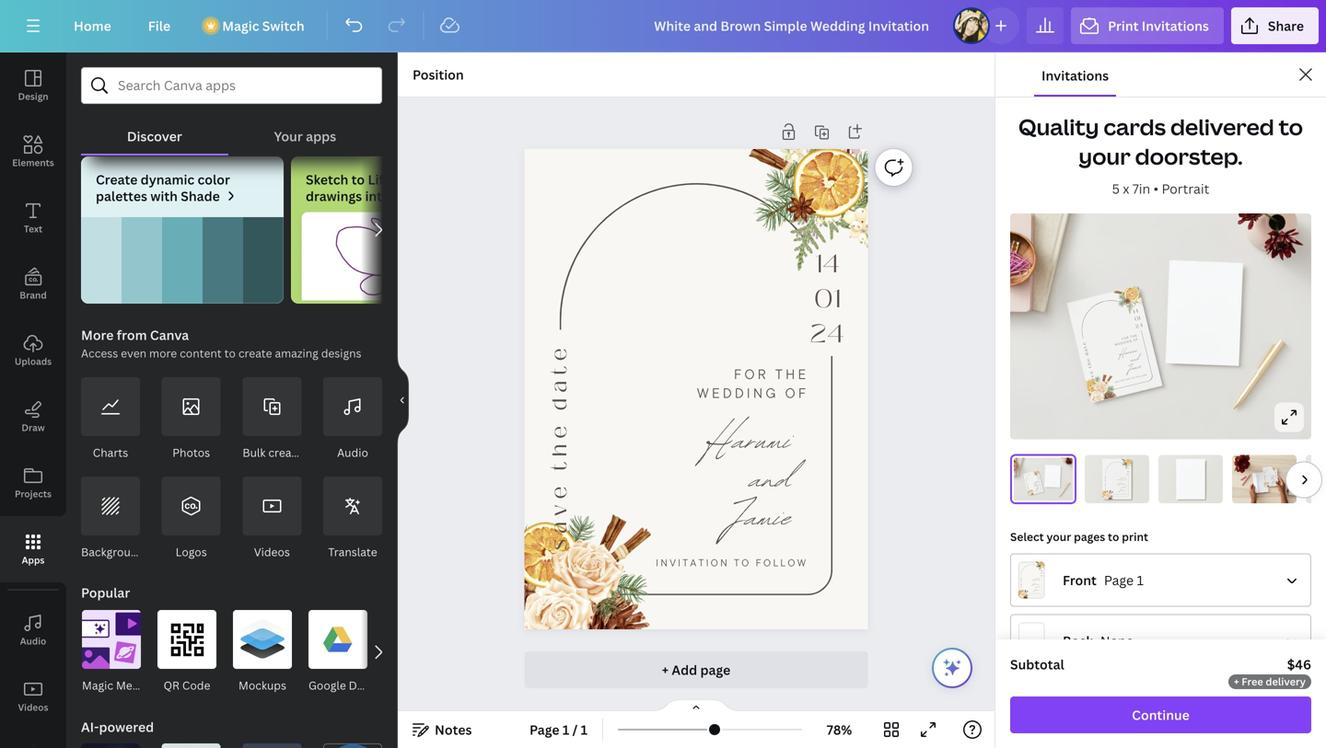 Task type: describe. For each thing, give the bounding box(es) containing it.
select your pages to print
[[1010, 529, 1148, 545]]

canva assistant image
[[941, 658, 963, 680]]

more
[[81, 327, 114, 344]]

quality cards delivered to your doorstep. 5 x 7in • portrait
[[1019, 112, 1303, 198]]

uploads
[[15, 356, 52, 368]]

turns
[[394, 171, 428, 188]]

+ for + free delivery
[[1234, 675, 1239, 689]]

0 horizontal spatial your
[[1047, 529, 1071, 545]]

to inside the more from canva access even more content to create amazing designs
[[224, 346, 236, 361]]

continue button
[[1010, 697, 1312, 734]]

select your pages to print element
[[1010, 554, 1312, 668]]

design button
[[0, 52, 66, 119]]

outline of half a butterfly on the left, transformed into a vibrant image on the right. illustrates the app's sketch-to-image feature. image
[[291, 212, 494, 301]]

audio inside more from canva element
[[337, 445, 368, 461]]

draw button
[[0, 384, 66, 450]]

brand
[[20, 289, 47, 302]]

7in
[[1133, 180, 1151, 198]]

with
[[150, 187, 178, 205]]

0 horizontal spatial 14 01 24 save the date for the wedding of invitation to follow harumi and jamie
[[1026, 475, 1041, 492]]

bulk create
[[243, 445, 302, 461]]

and inside invitation to follow harumi and jamie
[[1122, 485, 1125, 490]]

translate
[[328, 545, 377, 560]]

print invitations
[[1108, 17, 1209, 35]]

audio button
[[0, 598, 66, 664]]

back
[[1063, 633, 1093, 650]]

amazing
[[275, 346, 318, 361]]

apps button
[[0, 517, 66, 583]]

background
[[81, 545, 145, 560]]

invitations inside dropdown button
[[1142, 17, 1209, 35]]

0 horizontal spatial save the date
[[545, 343, 575, 551]]

display preview 3 of the design image
[[1159, 455, 1223, 504]]

magic for magic media
[[82, 678, 113, 694]]

images
[[393, 187, 437, 205]]

powered
[[99, 719, 154, 736]]

elements
[[12, 157, 54, 169]]

create dynamic color palettes with shade
[[96, 171, 230, 205]]

invitation inside invitation to follow harumi and jamie
[[1114, 494, 1120, 495]]

front page 1
[[1063, 572, 1144, 589]]

content
[[180, 346, 222, 361]]

invitation to follow harumi and jamie
[[1114, 481, 1127, 495]]

access
[[81, 346, 118, 361]]

1 horizontal spatial save the date
[[1081, 341, 1098, 386]]

back none
[[1063, 633, 1134, 650]]

24 inside 14 01 24 save the date
[[1127, 473, 1130, 477]]

and jamie
[[1127, 352, 1143, 376]]

page
[[700, 662, 731, 679]]

side panel tab list
[[0, 52, 66, 749]]

show pages image
[[652, 699, 741, 714]]

home link
[[59, 7, 126, 44]]

continue
[[1132, 707, 1190, 724]]

none
[[1100, 633, 1134, 650]]

5
[[1112, 180, 1120, 198]]

+ for + add page
[[662, 662, 669, 679]]

apps
[[306, 128, 336, 145]]

uploads button
[[0, 318, 66, 384]]

even
[[121, 346, 147, 361]]

notes button
[[405, 716, 479, 745]]

select
[[1010, 529, 1044, 545]]

78%
[[827, 722, 852, 739]]

bulk
[[243, 445, 266, 461]]

1 vertical spatial for the wedding of
[[697, 366, 809, 402]]

portrait
[[1162, 180, 1210, 198]]

logos
[[176, 545, 207, 560]]

main menu bar
[[0, 0, 1326, 52]]

projects
[[15, 488, 52, 501]]

dynamic
[[141, 171, 195, 188]]

text
[[24, 223, 42, 235]]

your apps
[[274, 128, 336, 145]]

pages
[[1074, 529, 1105, 545]]

0 horizontal spatial 14 01 24
[[810, 245, 845, 353]]

sketch
[[306, 171, 348, 188]]

1 horizontal spatial invitation to follow
[[1115, 374, 1147, 384]]

Search Canva apps search field
[[118, 68, 345, 103]]

audio inside button
[[20, 636, 46, 648]]

1 horizontal spatial 14 01 24 save the date for the wedding of invitation to follow harumi and jamie
[[1264, 471, 1277, 485]]

your inside quality cards delivered to your doorstep. 5 x 7in • portrait
[[1079, 141, 1131, 171]]

more from canva element
[[81, 378, 382, 562]]

•
[[1154, 180, 1159, 198]]

a picture of a dog's face vertically divided into two parts. face's left side is blurry and right side is clear. image
[[81, 212, 284, 304]]

apps
[[22, 554, 45, 567]]

text button
[[0, 185, 66, 251]]

subtotal
[[1010, 656, 1064, 674]]

projects button
[[0, 450, 66, 517]]

draw
[[22, 422, 45, 434]]

0 vertical spatial for the wedding of
[[1115, 334, 1139, 347]]

ai-powered
[[81, 719, 154, 736]]

elements button
[[0, 119, 66, 185]]

1 inside 'select your pages to print' element
[[1137, 572, 1144, 589]]

the inside 14 01 24 save the date
[[1104, 482, 1107, 487]]

google drive
[[309, 678, 377, 694]]

videos button
[[0, 664, 66, 730]]

24 inside 14 01 24
[[1135, 321, 1144, 331]]

to inside the sketch to life turns drawings into images
[[352, 171, 365, 188]]

color
[[198, 171, 230, 188]]

into
[[365, 187, 390, 205]]

jamie inside invitation to follow harumi and jamie
[[1120, 488, 1125, 493]]

from
[[117, 327, 147, 344]]

brand button
[[0, 251, 66, 318]]

14 01 24 save the date
[[1104, 467, 1130, 493]]



Task type: vqa. For each thing, say whether or not it's contained in the screenshot.
the Post within the pink red retro minimalist skincare fac instagram post by diana muñoz
no



Task type: locate. For each thing, give the bounding box(es) containing it.
create right "bulk"
[[268, 445, 302, 461]]

0 vertical spatial page
[[1104, 572, 1134, 589]]

mockups
[[239, 678, 286, 694]]

+ left the free
[[1234, 675, 1239, 689]]

01 inside 14 01 24 save the date
[[1127, 470, 1129, 474]]

audio right bulk create
[[337, 445, 368, 461]]

file button
[[133, 7, 185, 44]]

magic inside button
[[222, 17, 259, 35]]

date
[[1081, 341, 1091, 357], [545, 343, 575, 411], [1264, 475, 1266, 478], [1104, 476, 1107, 482], [1026, 483, 1028, 486]]

harumi
[[1118, 343, 1139, 361], [707, 408, 792, 473], [1271, 477, 1275, 480], [1118, 481, 1125, 487], [1034, 483, 1039, 487]]

1 vertical spatial magic
[[82, 678, 113, 694]]

$46
[[1287, 656, 1312, 674]]

the
[[1130, 334, 1138, 339], [1085, 357, 1094, 369], [775, 366, 809, 383], [545, 421, 575, 471], [1274, 476, 1275, 476], [1124, 478, 1127, 479], [1265, 479, 1266, 481], [1037, 481, 1039, 482], [1104, 482, 1107, 487], [1027, 486, 1029, 489]]

drawings
[[306, 187, 362, 205]]

1 vertical spatial invitations
[[1042, 67, 1109, 84]]

display preview 5 of the design image
[[1306, 455, 1326, 504]]

follow inside invitation to follow harumi and jamie
[[1122, 494, 1127, 495]]

+ add page button
[[525, 652, 868, 689]]

+ add page
[[662, 662, 731, 679]]

1 vertical spatial audio
[[20, 636, 46, 648]]

1 down print
[[1137, 572, 1144, 589]]

follow
[[1136, 374, 1147, 379], [1274, 484, 1276, 484], [1038, 490, 1041, 491], [1122, 494, 1127, 495], [756, 557, 808, 570]]

14 01 24 save the date for the wedding of invitation to follow harumi and jamie up select
[[1026, 475, 1041, 492]]

1 left / on the bottom left
[[563, 722, 569, 739]]

ai-
[[81, 719, 99, 736]]

Design title text field
[[639, 7, 946, 44]]

sketch to life turns drawings into images
[[306, 171, 437, 205]]

design
[[18, 90, 48, 103]]

share
[[1268, 17, 1304, 35]]

magic switch
[[222, 17, 305, 35]]

date inside 14 01 24 save the date
[[1104, 476, 1107, 482]]

free
[[1242, 675, 1263, 689]]

qr
[[164, 678, 180, 694]]

+ inside button
[[662, 662, 669, 679]]

1 horizontal spatial audio
[[337, 445, 368, 461]]

create
[[238, 346, 272, 361], [268, 445, 302, 461]]

photos
[[172, 445, 210, 461]]

0 horizontal spatial +
[[662, 662, 669, 679]]

print
[[1108, 17, 1139, 35]]

14 01 24 save the date for the wedding of invitation to follow harumi and jamie
[[1264, 471, 1277, 485], [1026, 475, 1041, 492]]

and inside "and jamie"
[[1129, 352, 1141, 367]]

invitation
[[1115, 378, 1131, 384], [1270, 484, 1273, 485], [1034, 491, 1037, 492], [1114, 494, 1120, 495], [656, 557, 730, 570]]

1 right / on the bottom left
[[581, 722, 588, 739]]

canva
[[150, 327, 189, 344]]

invitation to follow
[[1115, 374, 1147, 384], [656, 557, 808, 570]]

cards
[[1104, 112, 1166, 142]]

life
[[368, 171, 391, 188]]

1 horizontal spatial invitations
[[1142, 17, 1209, 35]]

0 vertical spatial invitations
[[1142, 17, 1209, 35]]

x
[[1123, 180, 1130, 198]]

14 01 24 save the date for the wedding of invitation to follow harumi and jamie left display preview 5 of the design image
[[1264, 471, 1277, 485]]

date inside save the date
[[1081, 341, 1091, 357]]

hide image
[[397, 356, 409, 445]]

0 horizontal spatial audio
[[20, 636, 46, 648]]

discover
[[127, 128, 182, 145]]

1 vertical spatial your
[[1047, 529, 1071, 545]]

invitations up quality
[[1042, 67, 1109, 84]]

magic left switch
[[222, 17, 259, 35]]

create left amazing
[[238, 346, 272, 361]]

save inside 14 01 24 save the date
[[1104, 488, 1107, 493]]

1
[[1137, 572, 1144, 589], [563, 722, 569, 739], [581, 722, 588, 739]]

magic left media
[[82, 678, 113, 694]]

to inside the invitation to follow
[[1131, 377, 1135, 380]]

1 vertical spatial videos
[[18, 702, 48, 714]]

1 horizontal spatial page
[[1104, 572, 1134, 589]]

magic switch button
[[193, 7, 319, 44]]

page right front
[[1104, 572, 1134, 589]]

invitations inside button
[[1042, 67, 1109, 84]]

your
[[1079, 141, 1131, 171], [1047, 529, 1071, 545]]

invitations button
[[1034, 52, 1116, 97]]

videos left the translate
[[254, 545, 290, 560]]

0 vertical spatial invitation to follow
[[1115, 374, 1147, 384]]

videos
[[254, 545, 290, 560], [18, 702, 48, 714]]

to inside quality cards delivered to your doorstep. 5 x 7in • portrait
[[1279, 112, 1303, 142]]

0 horizontal spatial page
[[530, 722, 560, 739]]

0 vertical spatial create
[[238, 346, 272, 361]]

videos inside videos button
[[18, 702, 48, 714]]

24
[[810, 315, 845, 353], [1135, 321, 1144, 331], [1127, 473, 1130, 477], [1275, 474, 1277, 475], [1038, 479, 1040, 481]]

0 horizontal spatial magic
[[82, 678, 113, 694]]

google
[[309, 678, 346, 694]]

shade
[[181, 187, 220, 205]]

more from canva access even more content to create amazing designs
[[81, 327, 362, 361]]

0 vertical spatial magic
[[222, 17, 259, 35]]

1 horizontal spatial magic
[[222, 17, 259, 35]]

1 horizontal spatial +
[[1234, 675, 1239, 689]]

1 vertical spatial page
[[530, 722, 560, 739]]

create inside more from canva element
[[268, 445, 302, 461]]

videos down audio button
[[18, 702, 48, 714]]

invitations right print
[[1142, 17, 1209, 35]]

position
[[413, 66, 464, 83]]

0 horizontal spatial 1
[[563, 722, 569, 739]]

create
[[96, 171, 138, 188]]

videos inside more from canva element
[[254, 545, 290, 560]]

+ left add at the right bottom of page
[[662, 662, 669, 679]]

0 horizontal spatial invitations
[[1042, 67, 1109, 84]]

delivery
[[1266, 675, 1306, 689]]

more
[[149, 346, 177, 361]]

code
[[182, 678, 210, 694]]

front
[[1063, 572, 1097, 589]]

create inside the more from canva access even more content to create amazing designs
[[238, 346, 272, 361]]

delivered
[[1171, 112, 1275, 142]]

audio
[[337, 445, 368, 461], [20, 636, 46, 648]]

1 vertical spatial create
[[268, 445, 302, 461]]

your left 'pages'
[[1047, 529, 1071, 545]]

file
[[148, 17, 171, 35]]

2 vertical spatial for the wedding of
[[1117, 478, 1127, 481]]

to
[[1279, 112, 1303, 142], [352, 171, 365, 188], [224, 346, 236, 361], [1131, 377, 1135, 380], [1273, 484, 1274, 484], [1037, 490, 1038, 491], [1120, 494, 1122, 495], [1108, 529, 1119, 545], [734, 557, 751, 570]]

1 horizontal spatial videos
[[254, 545, 290, 560]]

78% button
[[810, 716, 869, 745]]

palettes
[[96, 187, 147, 205]]

14 01 24
[[810, 245, 845, 353], [1132, 307, 1144, 331]]

media
[[116, 678, 149, 694]]

0 horizontal spatial videos
[[18, 702, 48, 714]]

page
[[1104, 572, 1134, 589], [530, 722, 560, 739]]

magic for magic switch
[[222, 17, 259, 35]]

0 vertical spatial videos
[[254, 545, 290, 560]]

charts
[[93, 445, 128, 461]]

+ free delivery
[[1234, 675, 1306, 689]]

0 horizontal spatial invitation to follow
[[656, 557, 808, 570]]

print
[[1122, 529, 1148, 545]]

for
[[1121, 336, 1130, 341], [734, 366, 769, 383], [1272, 476, 1274, 477], [1120, 478, 1123, 479], [1035, 482, 1037, 483]]

0 vertical spatial your
[[1079, 141, 1131, 171]]

page left / on the bottom left
[[530, 722, 560, 739]]

harumi inside invitation to follow harumi and jamie
[[1118, 481, 1125, 487]]

1 vertical spatial invitation to follow
[[656, 557, 808, 570]]

your
[[274, 128, 303, 145]]

position button
[[405, 60, 471, 89]]

1 horizontal spatial your
[[1079, 141, 1131, 171]]

save the date
[[1081, 341, 1098, 386], [545, 343, 575, 551]]

notes
[[435, 722, 472, 739]]

1 horizontal spatial 14 01 24
[[1132, 307, 1144, 331]]

audio up videos button
[[20, 636, 46, 648]]

to inside invitation to follow harumi and jamie
[[1120, 494, 1122, 495]]

0 vertical spatial audio
[[337, 445, 368, 461]]

14 inside 14 01 24 save the date
[[1127, 467, 1129, 471]]

your up 5
[[1079, 141, 1131, 171]]

your apps button
[[228, 104, 382, 154]]

2 horizontal spatial 1
[[1137, 572, 1144, 589]]

popular
[[81, 584, 130, 602]]

designs
[[321, 346, 362, 361]]

add
[[672, 662, 697, 679]]

page 1 / 1
[[530, 722, 588, 739]]

switch
[[262, 17, 305, 35]]

/
[[573, 722, 578, 739]]

1 horizontal spatial 1
[[581, 722, 588, 739]]

home
[[74, 17, 111, 35]]

discover button
[[81, 104, 228, 154]]



